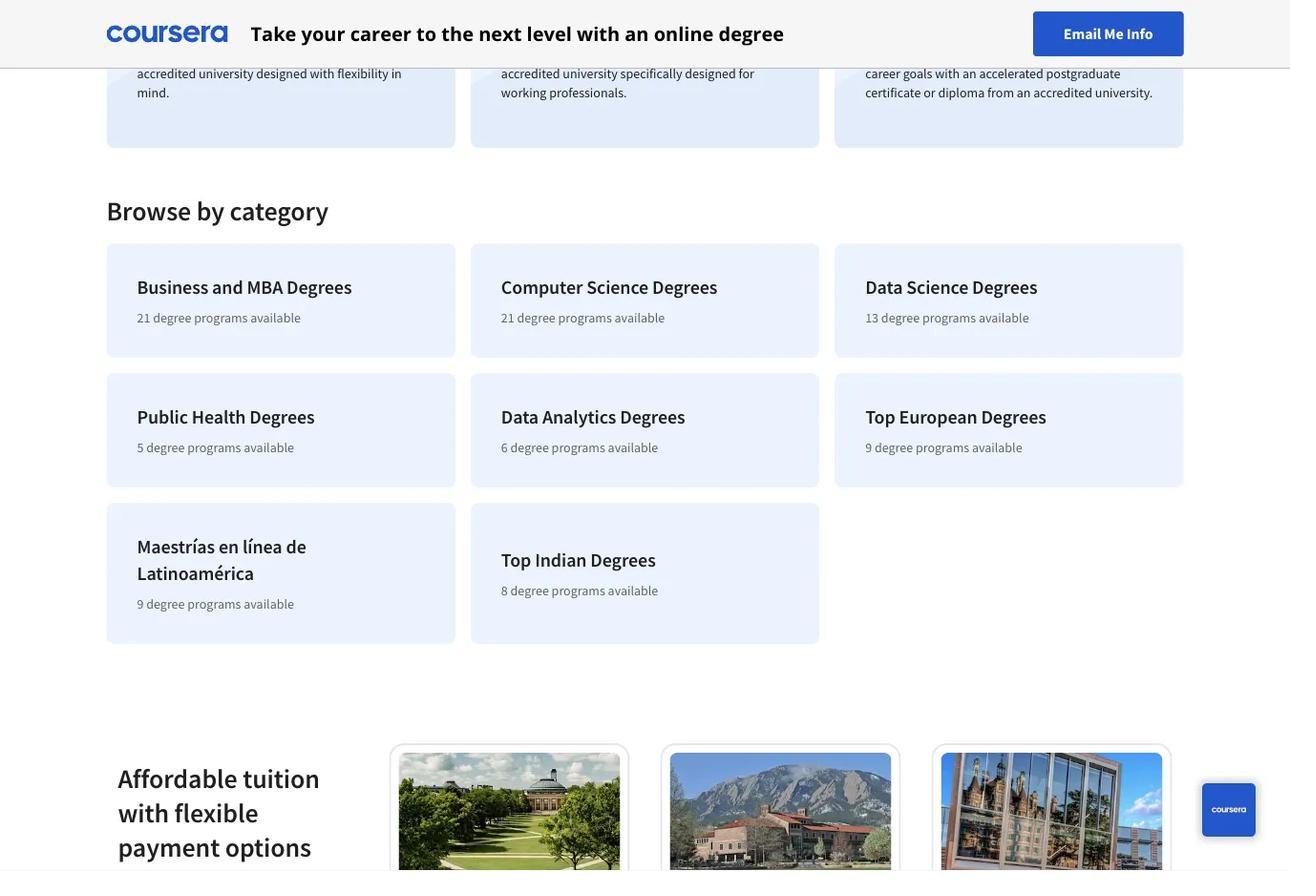 Task type: vqa. For each thing, say whether or not it's contained in the screenshot.
the bachelor's in Already have your bachelor's degree? Expand your knowledge and gain practical skills to achieve your career goals with an accelerated postgraduate certificate or diploma from an accredited university.
yes



Task type: describe. For each thing, give the bounding box(es) containing it.
available for public health degrees
[[244, 439, 294, 456]]

latinoamérica
[[137, 562, 254, 586]]

flexibility
[[337, 65, 388, 82]]

master's
[[625, 46, 672, 63]]

degree up for
[[719, 21, 784, 47]]

in
[[391, 65, 402, 82]]

8 degree programs available
[[501, 582, 658, 600]]

degrees for computer science degrees
[[652, 275, 717, 299]]

skills inside "study in-demand fields and learn job-ready skills with an online bachelor's degree from an accredited university designed with flexibility in mind."
[[380, 27, 408, 44]]

list containing business and mba degrees
[[99, 236, 1191, 652]]

data analytics degrees
[[501, 405, 685, 429]]

degree?
[[1028, 27, 1072, 44]]

from for with
[[320, 46, 347, 63]]

programs for business and mba degrees
[[194, 309, 248, 327]]

21 for business
[[137, 309, 150, 327]]

available for maestrías en línea de latinoamérica
[[244, 596, 294, 613]]

degrees for data analytics degrees
[[620, 405, 685, 429]]

from inside the already have your bachelor's degree? expand your knowledge and gain practical skills to achieve your career goals with an accelerated postgraduate certificate or diploma from an accredited university.
[[987, 84, 1014, 101]]

computer
[[501, 275, 583, 299]]

browse
[[106, 194, 191, 228]]

top european degrees
[[865, 405, 1046, 429]]

affordable tuition with flexible payment options
[[118, 762, 320, 864]]

expand
[[1075, 27, 1116, 44]]

6
[[501, 439, 508, 456]]

to inside the already have your bachelor's degree? expand your knowledge and gain practical skills to achieve your career goals with an accelerated postgraduate certificate or diploma from an accredited university.
[[1062, 46, 1073, 63]]

by
[[196, 194, 224, 228]]

earn
[[542, 46, 567, 63]]

to for the
[[416, 21, 437, 47]]

already
[[865, 27, 907, 44]]

available for business and mba degrees
[[250, 309, 301, 327]]

goals
[[903, 65, 932, 82]]

study
[[137, 27, 169, 44]]

degree inside "study in-demand fields and learn job-ready skills with an online bachelor's degree from an accredited university designed with flexibility in mind."
[[279, 46, 318, 63]]

study in-demand fields and learn job-ready skills with an online bachelor's degree from an accredited university designed with flexibility in mind. link
[[106, 0, 455, 148]]

browse by category
[[106, 194, 329, 228]]

advance
[[629, 27, 676, 44]]

degrees for top european degrees
[[981, 405, 1046, 429]]

indian
[[535, 549, 587, 572]]

category
[[230, 194, 329, 228]]

me
[[1104, 24, 1124, 43]]

science for data
[[906, 275, 968, 299]]

programs for public health degrees
[[187, 439, 241, 456]]

línea
[[243, 535, 282, 559]]

an up the specifically
[[625, 21, 649, 47]]

degree inside build your expertise to advance or switch your career. earn an online master's degree from an accredited university specifically designed for working professionals.
[[674, 46, 713, 63]]

mind.
[[137, 84, 169, 101]]

available for top european degrees
[[972, 439, 1022, 456]]

bachelor's inside "study in-demand fields and learn job-ready skills with an online bachelor's degree from an accredited university designed with flexibility in mind."
[[219, 46, 277, 63]]

9 for top european degrees
[[865, 439, 872, 456]]

your left ready
[[301, 21, 345, 47]]

already have your bachelor's degree? expand your knowledge and gain practical skills to achieve your career goals with an accelerated postgraduate certificate or diploma from an accredited university.
[[865, 27, 1153, 101]]

degree for public health degrees
[[146, 439, 185, 456]]

an up for
[[745, 46, 759, 63]]

coursera image
[[106, 19, 228, 49]]

business
[[137, 275, 208, 299]]

top for top european degrees
[[865, 405, 895, 429]]

data for data analytics degrees
[[501, 405, 539, 429]]

degrees for top indian degrees
[[590, 549, 656, 572]]

build your expertise to advance or switch your career. earn an online master's degree from an accredited university specifically designed for working professionals.
[[501, 27, 759, 101]]

job-
[[324, 27, 346, 44]]

to for advance
[[615, 27, 627, 44]]

0 horizontal spatial and
[[212, 275, 243, 299]]

9 for maestrías en línea de latinoamérica
[[137, 596, 144, 613]]

your down info
[[1121, 46, 1147, 63]]

degree for data analytics degrees
[[510, 439, 549, 456]]

designed inside "study in-demand fields and learn job-ready skills with an online bachelor's degree from an accredited university designed with flexibility in mind."
[[256, 65, 307, 82]]

from for designed
[[716, 46, 742, 63]]

for
[[739, 65, 754, 82]]

next
[[479, 21, 522, 47]]

online for career.
[[587, 46, 622, 63]]

6 degree programs available
[[501, 439, 658, 456]]

and inside "study in-demand fields and learn job-ready skills with an online bachelor's degree from an accredited university designed with flexibility in mind."
[[269, 27, 290, 44]]

computer science degrees
[[501, 275, 717, 299]]

your up the earn
[[533, 27, 558, 44]]

degree for top european degrees
[[875, 439, 913, 456]]

payment
[[118, 831, 220, 864]]

in-
[[172, 27, 187, 44]]

take your career to the next level with an online degree
[[251, 21, 784, 47]]

certificate
[[865, 84, 921, 101]]

your up the gain
[[939, 27, 965, 44]]

analytics
[[542, 405, 616, 429]]

2 horizontal spatial online
[[654, 21, 714, 47]]

university for bachelor's
[[199, 65, 254, 82]]

health
[[192, 405, 246, 429]]

degree for business and mba degrees
[[153, 309, 191, 327]]

programs for data analytics degrees
[[552, 439, 605, 456]]

programs for top indian degrees
[[552, 582, 605, 600]]

accredited inside the already have your bachelor's degree? expand your knowledge and gain practical skills to achieve your career goals with an accelerated postgraduate certificate or diploma from an accredited university.
[[1033, 84, 1092, 101]]

already have your bachelor's degree? expand your knowledge and gain practical skills to achieve your career goals with an accelerated postgraduate certificate or diploma from an accredited university. link
[[835, 0, 1184, 148]]

university.
[[1095, 84, 1153, 101]]

email me info
[[1064, 24, 1153, 43]]

data for data science degrees
[[865, 275, 903, 299]]

affordable
[[118, 762, 237, 795]]

expertise
[[561, 27, 612, 44]]

with down job-
[[310, 65, 335, 82]]

21 degree programs available for and
[[137, 309, 301, 327]]

degrees for data science degrees
[[972, 275, 1037, 299]]

public health degrees
[[137, 405, 315, 429]]

or inside the already have your bachelor's degree? expand your knowledge and gain practical skills to achieve your career goals with an accelerated postgraduate certificate or diploma from an accredited university.
[[924, 84, 935, 101]]

list containing study in-demand fields and learn job-ready skills with an online bachelor's degree from an accredited university designed with flexibility in mind.
[[99, 0, 1191, 156]]

programs for data science degrees
[[922, 309, 976, 327]]

gain
[[953, 46, 977, 63]]

your right expand
[[1119, 27, 1144, 44]]

accredited for earn
[[501, 65, 560, 82]]

study in-demand fields and learn job-ready skills with an online bachelor's degree from an accredited university designed with flexibility in mind.
[[137, 27, 408, 101]]

career.
[[501, 46, 539, 63]]

business and mba degrees
[[137, 275, 352, 299]]

9 degree programs available for european
[[865, 439, 1022, 456]]



Task type: locate. For each thing, give the bounding box(es) containing it.
accredited down 'postgraduate'
[[1033, 84, 1092, 101]]

career inside the already have your bachelor's degree? expand your knowledge and gain practical skills to achieve your career goals with an accelerated postgraduate certificate or diploma from an accredited university.
[[865, 65, 900, 82]]

2 vertical spatial and
[[212, 275, 243, 299]]

public
[[137, 405, 188, 429]]

designed
[[256, 65, 307, 82], [685, 65, 736, 82]]

from up for
[[716, 46, 742, 63]]

available for computer science degrees
[[615, 309, 665, 327]]

en
[[219, 535, 239, 559]]

science
[[586, 275, 648, 299], [906, 275, 968, 299]]

2 21 degree programs available from the left
[[501, 309, 665, 327]]

top left european
[[865, 405, 895, 429]]

with right the earn
[[577, 21, 620, 47]]

to up 'postgraduate'
[[1062, 46, 1073, 63]]

0 vertical spatial list
[[99, 0, 1191, 156]]

accredited up mind.
[[137, 65, 196, 82]]

available for data analytics degrees
[[608, 439, 658, 456]]

1 vertical spatial and
[[929, 46, 951, 63]]

available for data science degrees
[[979, 309, 1029, 327]]

1 horizontal spatial 9
[[865, 439, 872, 456]]

1 vertical spatial 9 degree programs available
[[137, 596, 294, 613]]

options
[[225, 831, 311, 864]]

0 horizontal spatial skills
[[380, 27, 408, 44]]

switch
[[693, 27, 729, 44]]

0 horizontal spatial online
[[181, 46, 216, 63]]

your
[[301, 21, 345, 47], [533, 27, 558, 44], [732, 27, 757, 44], [939, 27, 965, 44], [1119, 27, 1144, 44], [1121, 46, 1147, 63]]

an down expertise
[[570, 46, 584, 63]]

available for top indian degrees
[[608, 582, 658, 600]]

0 horizontal spatial 9 degree programs available
[[137, 596, 294, 613]]

professionals.
[[549, 84, 627, 101]]

university inside build your expertise to advance or switch your career. earn an online master's degree from an accredited university specifically designed for working professionals.
[[563, 65, 618, 82]]

from down job-
[[320, 46, 347, 63]]

2 horizontal spatial and
[[929, 46, 951, 63]]

0 horizontal spatial top
[[501, 549, 531, 572]]

21 degree programs available down computer science degrees
[[501, 309, 665, 327]]

ready
[[346, 27, 378, 44]]

available down data science degrees
[[979, 309, 1029, 327]]

university
[[199, 65, 254, 82], [563, 65, 618, 82]]

0 horizontal spatial designed
[[256, 65, 307, 82]]

1 horizontal spatial to
[[615, 27, 627, 44]]

0 horizontal spatial science
[[586, 275, 648, 299]]

from inside "study in-demand fields and learn job-ready skills with an online bachelor's degree from an accredited university designed with flexibility in mind."
[[320, 46, 347, 63]]

mba
[[247, 275, 283, 299]]

data up 6
[[501, 405, 539, 429]]

bachelor's inside the already have your bachelor's degree? expand your knowledge and gain practical skills to achieve your career goals with an accelerated postgraduate certificate or diploma from an accredited university.
[[968, 27, 1025, 44]]

bachelor's
[[968, 27, 1025, 44], [219, 46, 277, 63]]

designed inside build your expertise to advance or switch your career. earn an online master's degree from an accredited university specifically designed for working professionals.
[[685, 65, 736, 82]]

2 21 from the left
[[501, 309, 514, 327]]

accredited inside build your expertise to advance or switch your career. earn an online master's degree from an accredited university specifically designed for working professionals.
[[501, 65, 560, 82]]

9 down top european degrees
[[865, 439, 872, 456]]

1 horizontal spatial and
[[269, 27, 290, 44]]

available down data analytics degrees
[[608, 439, 658, 456]]

21 degree programs available
[[137, 309, 301, 327], [501, 309, 665, 327]]

to left "the"
[[416, 21, 437, 47]]

1 21 from the left
[[137, 309, 150, 327]]

and left mba
[[212, 275, 243, 299]]

1 horizontal spatial bachelor's
[[968, 27, 1025, 44]]

21 down business
[[137, 309, 150, 327]]

2 designed from the left
[[685, 65, 736, 82]]

1 horizontal spatial skills
[[1031, 46, 1059, 63]]

available down top european degrees
[[972, 439, 1022, 456]]

top for top indian degrees
[[501, 549, 531, 572]]

knowledge
[[865, 46, 927, 63]]

1 designed from the left
[[256, 65, 307, 82]]

programs down health
[[187, 439, 241, 456]]

1 university from the left
[[199, 65, 254, 82]]

programs down business and mba degrees
[[194, 309, 248, 327]]

specifically
[[620, 65, 682, 82]]

21 for computer
[[501, 309, 514, 327]]

degree right 13
[[881, 309, 920, 327]]

skills down degree?
[[1031, 46, 1059, 63]]

designed down take
[[256, 65, 307, 82]]

top indian degrees
[[501, 549, 656, 572]]

with down study
[[137, 46, 162, 63]]

with inside the already have your bachelor's degree? expand your knowledge and gain practical skills to achieve your career goals with an accelerated postgraduate certificate or diploma from an accredited university.
[[935, 65, 960, 82]]

2 horizontal spatial to
[[1062, 46, 1073, 63]]

0 horizontal spatial 21 degree programs available
[[137, 309, 301, 327]]

designed left for
[[685, 65, 736, 82]]

online for skills
[[181, 46, 216, 63]]

available down top indian degrees
[[608, 582, 658, 600]]

0 vertical spatial data
[[865, 275, 903, 299]]

1 vertical spatial data
[[501, 405, 539, 429]]

postgraduate
[[1046, 65, 1121, 82]]

maestrías en línea de latinoamérica
[[137, 535, 306, 586]]

accredited
[[137, 65, 196, 82], [501, 65, 560, 82], [1033, 84, 1092, 101]]

de
[[286, 535, 306, 559]]

and
[[269, 27, 290, 44], [929, 46, 951, 63], [212, 275, 243, 299]]

online inside build your expertise to advance or switch your career. earn an online master's degree from an accredited university specifically designed for working professionals.
[[587, 46, 622, 63]]

0 horizontal spatial to
[[416, 21, 437, 47]]

1 horizontal spatial accredited
[[501, 65, 560, 82]]

9 degree programs available down latinoamérica
[[137, 596, 294, 613]]

with inside the affordable tuition with flexible payment options
[[118, 796, 169, 830]]

career up certificate
[[865, 65, 900, 82]]

have
[[910, 27, 937, 44]]

career up in
[[350, 21, 411, 47]]

0 horizontal spatial 21
[[137, 309, 150, 327]]

degree for maestrías en línea de latinoamérica
[[146, 596, 185, 613]]

degree down business
[[153, 309, 191, 327]]

programs down latinoamérica
[[187, 596, 241, 613]]

0 horizontal spatial accredited
[[137, 65, 196, 82]]

1 vertical spatial career
[[865, 65, 900, 82]]

programs for top european degrees
[[916, 439, 969, 456]]

degree right 5
[[146, 439, 185, 456]]

programs down data science degrees
[[922, 309, 976, 327]]

university inside "study in-demand fields and learn job-ready skills with an online bachelor's degree from an accredited university designed with flexibility in mind."
[[199, 65, 254, 82]]

0 vertical spatial skills
[[380, 27, 408, 44]]

accredited up working
[[501, 65, 560, 82]]

available down línea
[[244, 596, 294, 613]]

1 science from the left
[[586, 275, 648, 299]]

an down in-
[[164, 46, 178, 63]]

1 21 degree programs available from the left
[[137, 309, 301, 327]]

your right 'switch'
[[732, 27, 757, 44]]

email me info button
[[1033, 11, 1184, 56]]

1 vertical spatial 9
[[137, 596, 144, 613]]

career
[[350, 21, 411, 47], [865, 65, 900, 82]]

degree for computer science degrees
[[517, 309, 556, 327]]

1 horizontal spatial 9 degree programs available
[[865, 439, 1022, 456]]

science up the 13 degree programs available
[[906, 275, 968, 299]]

build
[[501, 27, 530, 44]]

european
[[899, 405, 977, 429]]

build your expertise to advance or switch your career. earn an online master's degree from an accredited university specifically designed for working professionals. link
[[471, 0, 819, 148]]

5 degree programs available
[[137, 439, 294, 456]]

degree down latinoamérica
[[146, 596, 185, 613]]

1 horizontal spatial data
[[865, 275, 903, 299]]

degree down learn
[[279, 46, 318, 63]]

diploma
[[938, 84, 985, 101]]

2 horizontal spatial accredited
[[1033, 84, 1092, 101]]

online
[[654, 21, 714, 47], [181, 46, 216, 63], [587, 46, 622, 63]]

0 horizontal spatial career
[[350, 21, 411, 47]]

available down computer science degrees
[[615, 309, 665, 327]]

1 horizontal spatial 21 degree programs available
[[501, 309, 665, 327]]

science right computer
[[586, 275, 648, 299]]

and inside the already have your bachelor's degree? expand your knowledge and gain practical skills to achieve your career goals with an accelerated postgraduate certificate or diploma from an accredited university.
[[929, 46, 951, 63]]

programs down computer science degrees
[[558, 309, 612, 327]]

1 vertical spatial bachelor's
[[219, 46, 277, 63]]

university for master's
[[563, 65, 618, 82]]

skills
[[380, 27, 408, 44], [1031, 46, 1059, 63]]

degree
[[719, 21, 784, 47], [279, 46, 318, 63], [674, 46, 713, 63], [153, 309, 191, 327], [517, 309, 556, 327], [881, 309, 920, 327], [146, 439, 185, 456], [510, 439, 549, 456], [875, 439, 913, 456], [510, 582, 549, 600], [146, 596, 185, 613]]

online down expertise
[[587, 46, 622, 63]]

8
[[501, 582, 508, 600]]

online down demand
[[181, 46, 216, 63]]

top
[[865, 405, 895, 429], [501, 549, 531, 572]]

programs for computer science degrees
[[558, 309, 612, 327]]

and down have
[[929, 46, 951, 63]]

programs
[[194, 309, 248, 327], [558, 309, 612, 327], [922, 309, 976, 327], [187, 439, 241, 456], [552, 439, 605, 456], [916, 439, 969, 456], [552, 582, 605, 600], [187, 596, 241, 613]]

to
[[416, 21, 437, 47], [615, 27, 627, 44], [1062, 46, 1073, 63]]

programs down the analytics on the left
[[552, 439, 605, 456]]

1 vertical spatial top
[[501, 549, 531, 572]]

21 degree programs available down business and mba degrees
[[137, 309, 301, 327]]

available
[[250, 309, 301, 327], [615, 309, 665, 327], [979, 309, 1029, 327], [244, 439, 294, 456], [608, 439, 658, 456], [972, 439, 1022, 456], [608, 582, 658, 600], [244, 596, 294, 613]]

2 list from the top
[[99, 236, 1191, 652]]

data science degrees
[[865, 275, 1037, 299]]

0 vertical spatial bachelor's
[[968, 27, 1025, 44]]

1 horizontal spatial university
[[563, 65, 618, 82]]

skills inside the already have your bachelor's degree? expand your knowledge and gain practical skills to achieve your career goals with an accelerated postgraduate certificate or diploma from an accredited university.
[[1031, 46, 1059, 63]]

5
[[137, 439, 144, 456]]

1 horizontal spatial 21
[[501, 309, 514, 327]]

practical
[[980, 46, 1028, 63]]

tuition
[[243, 762, 320, 795]]

21 degree programs available for science
[[501, 309, 665, 327]]

flexible
[[174, 796, 258, 830]]

university up 'professionals.'
[[563, 65, 618, 82]]

an down ready
[[350, 46, 364, 63]]

university down demand
[[199, 65, 254, 82]]

1 vertical spatial or
[[924, 84, 935, 101]]

an
[[625, 21, 649, 47], [164, 46, 178, 63], [350, 46, 364, 63], [570, 46, 584, 63], [745, 46, 759, 63], [962, 65, 977, 82], [1017, 84, 1031, 101]]

to inside build your expertise to advance or switch your career. earn an online master's degree from an accredited university specifically designed for working professionals.
[[615, 27, 627, 44]]

science for computer
[[586, 275, 648, 299]]

degree for data science degrees
[[881, 309, 920, 327]]

1 list from the top
[[99, 0, 1191, 156]]

degrees for public health degrees
[[250, 405, 315, 429]]

0 vertical spatial career
[[350, 21, 411, 47]]

the
[[442, 21, 474, 47]]

fields
[[236, 27, 266, 44]]

an down accelerated
[[1017, 84, 1031, 101]]

list
[[99, 0, 1191, 156], [99, 236, 1191, 652]]

and left learn
[[269, 27, 290, 44]]

degree down computer
[[517, 309, 556, 327]]

or
[[679, 27, 690, 44], [924, 84, 935, 101]]

skills right ready
[[380, 27, 408, 44]]

bachelor's up practical
[[968, 27, 1025, 44]]

an down the gain
[[962, 65, 977, 82]]

bachelor's down fields
[[219, 46, 277, 63]]

online inside "study in-demand fields and learn job-ready skills with an online bachelor's degree from an accredited university designed with flexibility in mind."
[[181, 46, 216, 63]]

1 horizontal spatial designed
[[685, 65, 736, 82]]

programs down european
[[916, 439, 969, 456]]

or left 'switch'
[[679, 27, 690, 44]]

13
[[865, 309, 879, 327]]

take
[[251, 21, 296, 47]]

1 horizontal spatial science
[[906, 275, 968, 299]]

accelerated
[[979, 65, 1043, 82]]

or inside build your expertise to advance or switch your career. earn an online master's degree from an accredited university specifically designed for working professionals.
[[679, 27, 690, 44]]

1 vertical spatial list
[[99, 236, 1191, 652]]

2 horizontal spatial from
[[987, 84, 1014, 101]]

0 vertical spatial or
[[679, 27, 690, 44]]

9
[[865, 439, 872, 456], [137, 596, 144, 613]]

1 horizontal spatial from
[[716, 46, 742, 63]]

13 degree programs available
[[865, 309, 1029, 327]]

working
[[501, 84, 547, 101]]

21 down computer
[[501, 309, 514, 327]]

level
[[527, 21, 572, 47]]

programs down top indian degrees
[[552, 582, 605, 600]]

from down accelerated
[[987, 84, 1014, 101]]

accredited for with
[[137, 65, 196, 82]]

9 degree programs available down european
[[865, 439, 1022, 456]]

9 degree programs available for en
[[137, 596, 294, 613]]

email
[[1064, 24, 1101, 43]]

data
[[865, 275, 903, 299], [501, 405, 539, 429]]

info
[[1127, 24, 1153, 43]]

0 horizontal spatial 9
[[137, 596, 144, 613]]

from inside build your expertise to advance or switch your career. earn an online master's degree from an accredited university specifically designed for working professionals.
[[716, 46, 742, 63]]

1 horizontal spatial career
[[865, 65, 900, 82]]

2 science from the left
[[906, 275, 968, 299]]

learn
[[293, 27, 322, 44]]

degree down european
[[875, 439, 913, 456]]

programs for maestrías en línea de latinoamérica
[[187, 596, 241, 613]]

with up diploma
[[935, 65, 960, 82]]

0 horizontal spatial or
[[679, 27, 690, 44]]

maestrías
[[137, 535, 215, 559]]

9 down latinoamérica
[[137, 596, 144, 613]]

0 vertical spatial 9 degree programs available
[[865, 439, 1022, 456]]

degree right 8
[[510, 582, 549, 600]]

top up 8
[[501, 549, 531, 572]]

with up payment
[[118, 796, 169, 830]]

degree right 6
[[510, 439, 549, 456]]

demand
[[187, 27, 233, 44]]

2 university from the left
[[563, 65, 618, 82]]

21
[[137, 309, 150, 327], [501, 309, 514, 327]]

0 horizontal spatial bachelor's
[[219, 46, 277, 63]]

accredited inside "study in-demand fields and learn job-ready skills with an online bachelor's degree from an accredited university designed with flexibility in mind."
[[137, 65, 196, 82]]

data up 13
[[865, 275, 903, 299]]

degree down 'switch'
[[674, 46, 713, 63]]

available down mba
[[250, 309, 301, 327]]

online up the specifically
[[654, 21, 714, 47]]

or down goals
[[924, 84, 935, 101]]

0 horizontal spatial from
[[320, 46, 347, 63]]

achieve
[[1076, 46, 1119, 63]]

0 horizontal spatial university
[[199, 65, 254, 82]]

with
[[577, 21, 620, 47], [137, 46, 162, 63], [310, 65, 335, 82], [935, 65, 960, 82], [118, 796, 169, 830]]

0 vertical spatial and
[[269, 27, 290, 44]]

available down public health degrees
[[244, 439, 294, 456]]

0 horizontal spatial data
[[501, 405, 539, 429]]

from
[[320, 46, 347, 63], [716, 46, 742, 63], [987, 84, 1014, 101]]

to left advance
[[615, 27, 627, 44]]

1 vertical spatial skills
[[1031, 46, 1059, 63]]

1 horizontal spatial online
[[587, 46, 622, 63]]

0 vertical spatial top
[[865, 405, 895, 429]]

0 vertical spatial 9
[[865, 439, 872, 456]]

degree for top indian degrees
[[510, 582, 549, 600]]

1 horizontal spatial or
[[924, 84, 935, 101]]

1 horizontal spatial top
[[865, 405, 895, 429]]



